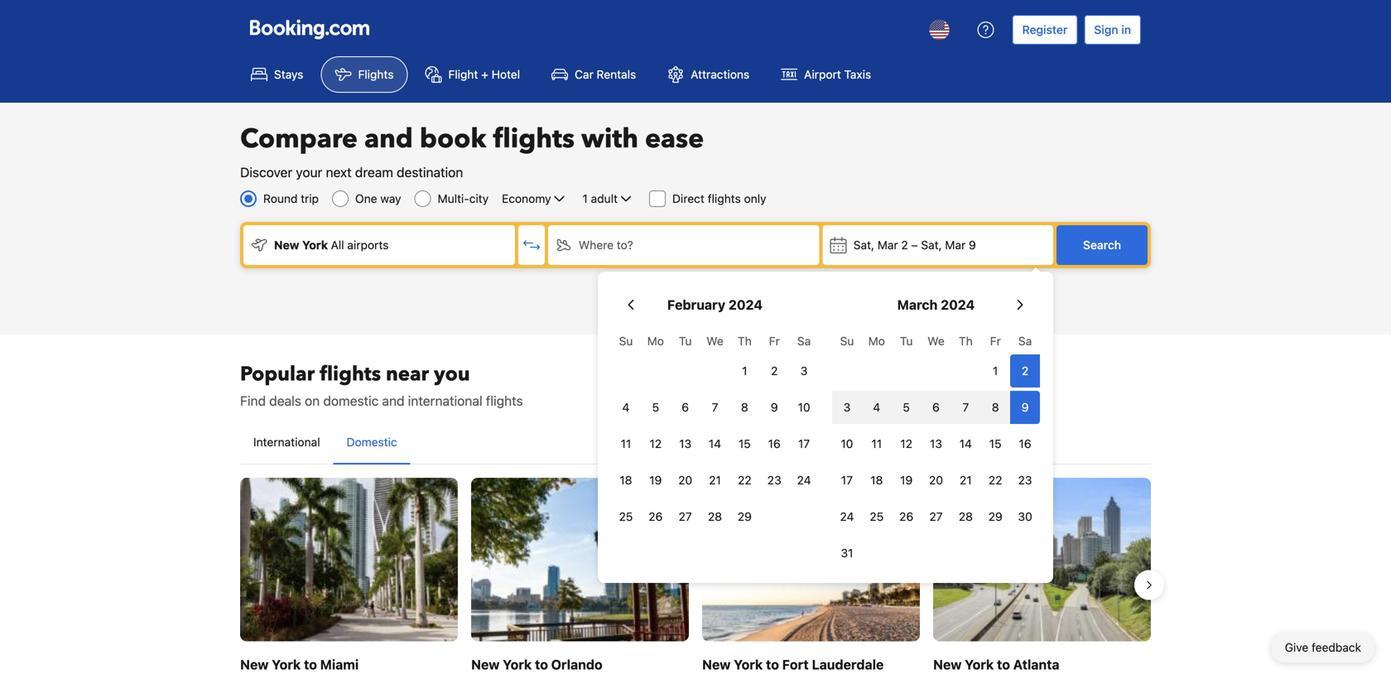 Task type: vqa. For each thing, say whether or not it's contained in the screenshot.
new for New York to Fort Lauderdale
yes



Task type: locate. For each thing, give the bounding box(es) containing it.
2 12 from the left
[[900, 437, 913, 451]]

9 right "8 february 2024" checkbox
[[771, 400, 778, 414]]

15
[[739, 437, 751, 451], [989, 437, 1002, 451]]

0 horizontal spatial 23
[[767, 473, 782, 487]]

3 cell
[[832, 388, 862, 424]]

0 horizontal spatial 13
[[679, 437, 692, 451]]

7
[[712, 400, 718, 414], [963, 400, 969, 414]]

5 cell
[[892, 388, 921, 424]]

0 horizontal spatial 27
[[679, 510, 692, 523]]

1 8 from the left
[[741, 400, 748, 414]]

1 vertical spatial 3
[[844, 400, 851, 414]]

2 sa from the left
[[1019, 334, 1032, 348]]

11 inside "checkbox"
[[621, 437, 631, 451]]

16 inside checkbox
[[1019, 437, 1032, 451]]

0 horizontal spatial 18
[[620, 473, 632, 487]]

4 inside checkbox
[[873, 400, 881, 414]]

york for airports
[[302, 238, 328, 252]]

0 horizontal spatial grid
[[611, 325, 819, 533]]

1 horizontal spatial 18
[[871, 473, 883, 487]]

new york to atlanta image
[[933, 478, 1151, 641]]

0 horizontal spatial 24
[[797, 473, 811, 487]]

19
[[649, 473, 662, 487], [900, 473, 913, 487]]

14 March 2024 checkbox
[[951, 427, 981, 460]]

24
[[797, 473, 811, 487], [840, 510, 854, 523]]

2024
[[729, 297, 763, 313], [941, 297, 975, 313]]

york left fort
[[734, 657, 763, 672]]

27 right '26' option
[[679, 510, 692, 523]]

7 cell
[[951, 388, 981, 424]]

20 March 2024 checkbox
[[921, 464, 951, 497]]

15 right 14 checkbox
[[989, 437, 1002, 451]]

0 horizontal spatial 16
[[768, 437, 781, 451]]

5 for "5 february 2024" option
[[652, 400, 659, 414]]

mo for march
[[868, 334, 885, 348]]

destination
[[397, 164, 463, 180]]

1 horizontal spatial 29
[[989, 510, 1003, 523]]

flights up economy at the top of the page
[[493, 121, 575, 157]]

25 inside option
[[619, 510, 633, 523]]

1 6 from the left
[[682, 400, 689, 414]]

1 horizontal spatial 27
[[930, 510, 943, 523]]

we down february 2024
[[707, 334, 724, 348]]

28 for "28" option
[[708, 510, 722, 523]]

22 inside option
[[989, 473, 1002, 487]]

2 mo from the left
[[868, 334, 885, 348]]

25 for the 25 february 2024 option
[[619, 510, 633, 523]]

27
[[679, 510, 692, 523], [930, 510, 943, 523]]

2 25 from the left
[[870, 510, 884, 523]]

2 13 from the left
[[930, 437, 942, 451]]

9 right –
[[969, 238, 976, 252]]

2 14 from the left
[[960, 437, 972, 451]]

1 horizontal spatial su
[[840, 334, 854, 348]]

2 left –
[[901, 238, 908, 252]]

19 inside option
[[900, 473, 913, 487]]

1 horizontal spatial 20
[[929, 473, 943, 487]]

1 21 from the left
[[709, 473, 721, 487]]

1 horizontal spatial 12
[[900, 437, 913, 451]]

new for new york all airports
[[274, 238, 299, 252]]

1 March 2024 checkbox
[[981, 354, 1010, 388]]

27 February 2024 checkbox
[[671, 500, 700, 533]]

1 inside checkbox
[[742, 364, 747, 378]]

1 horizontal spatial 16
[[1019, 437, 1032, 451]]

11 left 12 option
[[621, 437, 631, 451]]

23 for 23 march 2024 checkbox on the bottom of page
[[1018, 473, 1032, 487]]

19 right the 18 option
[[900, 473, 913, 487]]

18 inside checkbox
[[620, 473, 632, 487]]

1 4 from the left
[[622, 400, 630, 414]]

11 right 10 option
[[872, 437, 882, 451]]

1 horizontal spatial grid
[[832, 325, 1040, 570]]

1 horizontal spatial sa
[[1019, 334, 1032, 348]]

17 left the 18 option
[[841, 473, 853, 487]]

1 16 from the left
[[768, 437, 781, 451]]

2 18 from the left
[[871, 473, 883, 487]]

26 for 26 march 2024 checkbox
[[899, 510, 914, 523]]

7 for 7 checkbox
[[963, 400, 969, 414]]

2 inside option
[[771, 364, 778, 378]]

10 right "9" checkbox
[[798, 400, 810, 414]]

19 for 19 option
[[900, 473, 913, 487]]

trip
[[301, 192, 319, 205]]

6 for 6 march 2024 option
[[933, 400, 940, 414]]

1 horizontal spatial 2
[[901, 238, 908, 252]]

grid
[[611, 325, 819, 533], [832, 325, 1040, 570]]

2 we from the left
[[928, 334, 945, 348]]

12
[[650, 437, 662, 451], [900, 437, 913, 451]]

18 for the 18 option
[[871, 473, 883, 487]]

sa up 2 cell
[[1019, 334, 1032, 348]]

6 February 2024 checkbox
[[671, 391, 700, 424]]

11 February 2024 checkbox
[[611, 427, 641, 460]]

1 vertical spatial 10
[[841, 437, 853, 451]]

booking.com logo image
[[250, 19, 369, 39], [250, 19, 369, 39]]

1 horizontal spatial 22
[[989, 473, 1002, 487]]

1 horizontal spatial 23
[[1018, 473, 1032, 487]]

7 left 8 checkbox
[[963, 400, 969, 414]]

2 28 from the left
[[959, 510, 973, 523]]

0 horizontal spatial 2
[[771, 364, 778, 378]]

new york to atlanta
[[933, 657, 1060, 672]]

york for orlando
[[503, 657, 532, 672]]

1 horizontal spatial mo
[[868, 334, 885, 348]]

0 horizontal spatial 10
[[798, 400, 810, 414]]

th for march 2024
[[959, 334, 973, 348]]

mar
[[878, 238, 898, 252], [945, 238, 966, 252]]

18
[[620, 473, 632, 487], [871, 473, 883, 487]]

sat, right –
[[921, 238, 942, 252]]

13 inside checkbox
[[930, 437, 942, 451]]

0 horizontal spatial 15
[[739, 437, 751, 451]]

12 left 13 'checkbox'
[[650, 437, 662, 451]]

1 horizontal spatial 9
[[969, 238, 976, 252]]

2 right 1 february 2024 checkbox
[[771, 364, 778, 378]]

su up '4' option
[[619, 334, 633, 348]]

1 2024 from the left
[[729, 297, 763, 313]]

3 inside 3 march 2024 option
[[844, 400, 851, 414]]

13 left 14 february 2024 checkbox
[[679, 437, 692, 451]]

flight
[[448, 67, 478, 81]]

3
[[801, 364, 808, 378], [844, 400, 851, 414]]

su
[[619, 334, 633, 348], [840, 334, 854, 348]]

22
[[738, 473, 752, 487], [989, 473, 1002, 487]]

25 February 2024 checkbox
[[611, 500, 641, 533]]

flight + hotel link
[[411, 56, 534, 93]]

and up dream
[[364, 121, 413, 157]]

2 su from the left
[[840, 334, 854, 348]]

region containing new york to miami
[[227, 471, 1164, 679]]

york left orlando on the bottom of the page
[[503, 657, 532, 672]]

10 for 10 option
[[841, 437, 853, 451]]

1 tu from the left
[[679, 334, 692, 348]]

21 February 2024 checkbox
[[700, 464, 730, 497]]

airport
[[804, 67, 841, 81]]

1 horizontal spatial 17
[[841, 473, 853, 487]]

su for march
[[840, 334, 854, 348]]

sa
[[797, 334, 811, 348], [1019, 334, 1032, 348]]

2 to from the left
[[535, 657, 548, 672]]

4
[[622, 400, 630, 414], [873, 400, 881, 414]]

tu
[[679, 334, 692, 348], [900, 334, 913, 348]]

near
[[386, 361, 429, 388]]

4 inside option
[[622, 400, 630, 414]]

airport taxis link
[[767, 56, 885, 93]]

9 cell
[[1010, 388, 1040, 424]]

14 for 14 checkbox
[[960, 437, 972, 451]]

21 right 20 february 2024 checkbox
[[709, 473, 721, 487]]

22 right 21 checkbox at bottom right
[[989, 473, 1002, 487]]

6 inside 6 march 2024 option
[[933, 400, 940, 414]]

february 2024
[[667, 297, 763, 313]]

0 horizontal spatial 9
[[771, 400, 778, 414]]

4 to from the left
[[997, 657, 1010, 672]]

1 13 from the left
[[679, 437, 692, 451]]

0 horizontal spatial 22
[[738, 473, 752, 487]]

car
[[575, 67, 594, 81]]

1 inside option
[[993, 364, 998, 378]]

11
[[621, 437, 631, 451], [872, 437, 882, 451]]

3 inside 3 february 2024 option
[[801, 364, 808, 378]]

6
[[682, 400, 689, 414], [933, 400, 940, 414]]

5 inside "checkbox"
[[903, 400, 910, 414]]

mo up 4 cell
[[868, 334, 885, 348]]

2 inside option
[[1022, 364, 1029, 378]]

0 vertical spatial 3
[[801, 364, 808, 378]]

20 inside option
[[929, 473, 943, 487]]

2 for 2 option
[[1022, 364, 1029, 378]]

18 left 19 "checkbox"
[[620, 473, 632, 487]]

to left orlando on the bottom of the page
[[535, 657, 548, 672]]

1 horizontal spatial 14
[[960, 437, 972, 451]]

mo for february
[[647, 334, 664, 348]]

1 vertical spatial 24
[[840, 510, 854, 523]]

0 horizontal spatial 11
[[621, 437, 631, 451]]

1 horizontal spatial 2024
[[941, 297, 975, 313]]

13 February 2024 checkbox
[[671, 427, 700, 460]]

2 fr from the left
[[990, 334, 1001, 348]]

0 horizontal spatial we
[[707, 334, 724, 348]]

16 inside option
[[768, 437, 781, 451]]

3 February 2024 checkbox
[[789, 354, 819, 388]]

1 horizontal spatial 7
[[963, 400, 969, 414]]

6 for "6" option
[[682, 400, 689, 414]]

1 horizontal spatial 25
[[870, 510, 884, 523]]

airport taxis
[[804, 67, 871, 81]]

29 right "28" option
[[738, 510, 752, 523]]

14 right 13 'checkbox'
[[709, 437, 721, 451]]

1 su from the left
[[619, 334, 633, 348]]

26
[[649, 510, 663, 523], [899, 510, 914, 523]]

18 inside the 18 option
[[871, 473, 883, 487]]

14
[[709, 437, 721, 451], [960, 437, 972, 451]]

2 4 from the left
[[873, 400, 881, 414]]

1 horizontal spatial 8
[[992, 400, 999, 414]]

th down march 2024 at the right top
[[959, 334, 973, 348]]

2 sat, from the left
[[921, 238, 942, 252]]

1 horizontal spatial sat,
[[921, 238, 942, 252]]

17
[[798, 437, 810, 451], [841, 473, 853, 487]]

26 inside checkbox
[[899, 510, 914, 523]]

and inside compare and book flights with ease discover your next dream destination
[[364, 121, 413, 157]]

26 March 2024 checkbox
[[892, 500, 921, 533]]

direct flights only
[[672, 192, 766, 205]]

1 horizontal spatial 10
[[841, 437, 853, 451]]

20
[[678, 473, 692, 487], [929, 473, 943, 487]]

29 February 2024 checkbox
[[730, 500, 760, 533]]

2 20 from the left
[[929, 473, 943, 487]]

0 horizontal spatial 20
[[678, 473, 692, 487]]

mar left –
[[878, 238, 898, 252]]

21 inside 21 checkbox
[[960, 473, 972, 487]]

1 sat, from the left
[[854, 238, 875, 252]]

1 horizontal spatial 6
[[933, 400, 940, 414]]

18 March 2024 checkbox
[[862, 464, 892, 497]]

with
[[581, 121, 639, 157]]

2024 right february
[[729, 297, 763, 313]]

new york all airports
[[274, 238, 389, 252]]

0 horizontal spatial 5
[[652, 400, 659, 414]]

new york to fort lauderdale
[[702, 657, 884, 672]]

26 inside option
[[649, 510, 663, 523]]

1 23 from the left
[[767, 473, 782, 487]]

12 for the 12 option
[[900, 437, 913, 451]]

1 left 2 february 2024 option
[[742, 364, 747, 378]]

1 horizontal spatial th
[[959, 334, 973, 348]]

20 for 20 february 2024 checkbox
[[678, 473, 692, 487]]

new york to miami image
[[240, 478, 458, 641]]

1 horizontal spatial fr
[[990, 334, 1001, 348]]

5 left "6" option
[[652, 400, 659, 414]]

11 for 11 "checkbox"
[[621, 437, 631, 451]]

10
[[798, 400, 810, 414], [841, 437, 853, 451]]

21 inside option
[[709, 473, 721, 487]]

0 horizontal spatial 28
[[708, 510, 722, 523]]

25 inside option
[[870, 510, 884, 523]]

1 14 from the left
[[709, 437, 721, 451]]

1 19 from the left
[[649, 473, 662, 487]]

14 right "13 march 2024" checkbox
[[960, 437, 972, 451]]

12 February 2024 checkbox
[[641, 427, 671, 460]]

0 vertical spatial 17
[[798, 437, 810, 451]]

new for new york to fort lauderdale
[[702, 657, 731, 672]]

0 horizontal spatial 2024
[[729, 297, 763, 313]]

tab list containing international
[[240, 421, 1151, 465]]

13 inside 'checkbox'
[[679, 437, 692, 451]]

3 left the 4 march 2024 checkbox
[[844, 400, 851, 414]]

5 inside option
[[652, 400, 659, 414]]

17 right 16 option in the right of the page
[[798, 437, 810, 451]]

sa up 3 february 2024 option
[[797, 334, 811, 348]]

1 27 from the left
[[679, 510, 692, 523]]

10 left the 11 checkbox
[[841, 437, 853, 451]]

0 horizontal spatial mar
[[878, 238, 898, 252]]

york left miami
[[272, 657, 301, 672]]

fr
[[769, 334, 780, 348], [990, 334, 1001, 348]]

tu down 'march'
[[900, 334, 913, 348]]

find
[[240, 393, 266, 409]]

0 horizontal spatial sa
[[797, 334, 811, 348]]

1 horizontal spatial we
[[928, 334, 945, 348]]

12 right the 11 checkbox
[[900, 437, 913, 451]]

28 inside option
[[959, 510, 973, 523]]

0 horizontal spatial 29
[[738, 510, 752, 523]]

28
[[708, 510, 722, 523], [959, 510, 973, 523]]

2 horizontal spatial 1
[[993, 364, 998, 378]]

to left miami
[[304, 657, 317, 672]]

5 right the 4 march 2024 checkbox
[[903, 400, 910, 414]]

1 horizontal spatial 15
[[989, 437, 1002, 451]]

2 5 from the left
[[903, 400, 910, 414]]

8 right 7 checkbox
[[992, 400, 999, 414]]

fr up 2 february 2024 option
[[769, 334, 780, 348]]

0 horizontal spatial 17
[[798, 437, 810, 451]]

2 grid from the left
[[832, 325, 1040, 570]]

24 right 23 february 2024 checkbox on the bottom right of the page
[[797, 473, 811, 487]]

2 horizontal spatial 9
[[1022, 400, 1029, 414]]

1 left adult
[[583, 192, 588, 205]]

new
[[274, 238, 299, 252], [240, 657, 269, 672], [471, 657, 500, 672], [702, 657, 731, 672], [933, 657, 962, 672]]

11 inside checkbox
[[872, 437, 882, 451]]

28 inside option
[[708, 510, 722, 523]]

27 inside checkbox
[[930, 510, 943, 523]]

1 horizontal spatial 11
[[872, 437, 882, 451]]

20 right 19 "checkbox"
[[678, 473, 692, 487]]

17 inside checkbox
[[841, 473, 853, 487]]

3 for 3 march 2024 option
[[844, 400, 851, 414]]

4 left "5 february 2024" option
[[622, 400, 630, 414]]

28 right 27 checkbox
[[959, 510, 973, 523]]

1 horizontal spatial 21
[[960, 473, 972, 487]]

new for new york to orlando
[[471, 657, 500, 672]]

1 28 from the left
[[708, 510, 722, 523]]

0 horizontal spatial 12
[[650, 437, 662, 451]]

0 horizontal spatial tu
[[679, 334, 692, 348]]

th up 1 february 2024 checkbox
[[738, 334, 752, 348]]

17 for 17 checkbox
[[841, 473, 853, 487]]

1 fr from the left
[[769, 334, 780, 348]]

1 th from the left
[[738, 334, 752, 348]]

1 29 from the left
[[738, 510, 752, 523]]

29 right 28 option
[[989, 510, 1003, 523]]

5 February 2024 checkbox
[[641, 391, 671, 424]]

0 horizontal spatial 7
[[712, 400, 718, 414]]

8 February 2024 checkbox
[[730, 391, 760, 424]]

3 right 2 february 2024 option
[[801, 364, 808, 378]]

4 right 3 march 2024 option
[[873, 400, 881, 414]]

19 right "18" checkbox
[[649, 473, 662, 487]]

2 th from the left
[[959, 334, 973, 348]]

20 for 20 march 2024 option
[[929, 473, 943, 487]]

sat,
[[854, 238, 875, 252], [921, 238, 942, 252]]

1 15 from the left
[[739, 437, 751, 451]]

6 right "5 february 2024" option
[[682, 400, 689, 414]]

lauderdale
[[812, 657, 884, 672]]

10 inside "option"
[[798, 400, 810, 414]]

19 February 2024 checkbox
[[641, 464, 671, 497]]

0 vertical spatial 10
[[798, 400, 810, 414]]

york for miami
[[272, 657, 301, 672]]

1 mo from the left
[[647, 334, 664, 348]]

6 right 5 march 2024 "checkbox"
[[933, 400, 940, 414]]

2 21 from the left
[[960, 473, 972, 487]]

26 right the 25 february 2024 option
[[649, 510, 663, 523]]

york left atlanta
[[965, 657, 994, 672]]

0 vertical spatial 24
[[797, 473, 811, 487]]

0 horizontal spatial sat,
[[854, 238, 875, 252]]

2 23 from the left
[[1018, 473, 1032, 487]]

11 for the 11 checkbox
[[872, 437, 882, 451]]

0 horizontal spatial 3
[[801, 364, 808, 378]]

1 horizontal spatial tu
[[900, 334, 913, 348]]

31
[[841, 546, 853, 560]]

23 right 22 february 2024 checkbox
[[767, 473, 782, 487]]

2 27 from the left
[[930, 510, 943, 523]]

2 6 from the left
[[933, 400, 940, 414]]

21 for 21 checkbox at bottom right
[[960, 473, 972, 487]]

1 26 from the left
[[649, 510, 663, 523]]

1 horizontal spatial 24
[[840, 510, 854, 523]]

2 for 2 february 2024 option
[[771, 364, 778, 378]]

su up 3 cell
[[840, 334, 854, 348]]

1 20 from the left
[[678, 473, 692, 487]]

ease
[[645, 121, 704, 157]]

0 horizontal spatial 1
[[583, 192, 588, 205]]

international button
[[240, 421, 333, 464]]

mo up "5 february 2024" option
[[647, 334, 664, 348]]

2 cell
[[1010, 351, 1040, 388]]

and down near
[[382, 393, 405, 409]]

york left all
[[302, 238, 328, 252]]

new york to orlando
[[471, 657, 603, 672]]

4 for 11
[[622, 400, 630, 414]]

17 March 2024 checkbox
[[832, 464, 862, 497]]

search button
[[1057, 225, 1148, 265]]

24 February 2024 checkbox
[[789, 464, 819, 497]]

2 26 from the left
[[899, 510, 914, 523]]

sat, left –
[[854, 238, 875, 252]]

mo
[[647, 334, 664, 348], [868, 334, 885, 348]]

9 right 8 checkbox
[[1022, 400, 1029, 414]]

16
[[768, 437, 781, 451], [1019, 437, 1032, 451]]

23 right 22 option at the bottom right of the page
[[1018, 473, 1032, 487]]

1 25 from the left
[[619, 510, 633, 523]]

20 right 19 option
[[929, 473, 943, 487]]

7 right "6" option
[[712, 400, 718, 414]]

18 right 17 checkbox
[[871, 473, 883, 487]]

14 for 14 february 2024 checkbox
[[709, 437, 721, 451]]

2 29 from the left
[[989, 510, 1003, 523]]

10 inside option
[[841, 437, 853, 451]]

8 for "8 february 2024" checkbox
[[741, 400, 748, 414]]

24 inside checkbox
[[840, 510, 854, 523]]

new for new york to atlanta
[[933, 657, 962, 672]]

to left atlanta
[[997, 657, 1010, 672]]

21 right 20 march 2024 option
[[960, 473, 972, 487]]

search
[[1083, 238, 1121, 252]]

25 left '26' option
[[619, 510, 633, 523]]

6 cell
[[921, 388, 951, 424]]

atlanta
[[1013, 657, 1060, 672]]

17 for 17 february 2024 option
[[798, 437, 810, 451]]

sa for february 2024
[[797, 334, 811, 348]]

new for new york to miami
[[240, 657, 269, 672]]

miami
[[320, 657, 359, 672]]

17 inside option
[[798, 437, 810, 451]]

multi-
[[438, 192, 469, 205]]

0 vertical spatial and
[[364, 121, 413, 157]]

23
[[767, 473, 782, 487], [1018, 473, 1032, 487]]

–
[[911, 238, 918, 252]]

1 horizontal spatial 13
[[930, 437, 942, 451]]

13 left 14 checkbox
[[930, 437, 942, 451]]

attractions link
[[654, 56, 764, 93]]

1 12 from the left
[[650, 437, 662, 451]]

1 to from the left
[[304, 657, 317, 672]]

9 February 2024 checkbox
[[760, 391, 789, 424]]

28 right 27 february 2024 option
[[708, 510, 722, 523]]

6 inside "6" option
[[682, 400, 689, 414]]

popular flights near you find deals on domestic and international flights
[[240, 361, 523, 409]]

2 19 from the left
[[900, 473, 913, 487]]

24 for 24 checkbox
[[840, 510, 854, 523]]

1 vertical spatial 17
[[841, 473, 853, 487]]

2024 right 'march'
[[941, 297, 975, 313]]

1 horizontal spatial 4
[[873, 400, 881, 414]]

adult
[[591, 192, 618, 205]]

4 February 2024 checkbox
[[611, 391, 641, 424]]

2 March 2024 checkbox
[[1010, 354, 1040, 388]]

16 February 2024 checkbox
[[760, 427, 789, 460]]

1 horizontal spatial 28
[[959, 510, 973, 523]]

1 7 from the left
[[712, 400, 718, 414]]

24 inside option
[[797, 473, 811, 487]]

3 to from the left
[[766, 657, 779, 672]]

0 horizontal spatial fr
[[769, 334, 780, 348]]

2 right 1 option
[[1022, 364, 1029, 378]]

9 inside cell
[[1022, 400, 1029, 414]]

24 for 24 february 2024 option
[[797, 473, 811, 487]]

1 grid from the left
[[611, 325, 819, 533]]

21
[[709, 473, 721, 487], [960, 473, 972, 487]]

0 horizontal spatial mo
[[647, 334, 664, 348]]

2 16 from the left
[[1019, 437, 1032, 451]]

2 February 2024 checkbox
[[760, 354, 789, 388]]

1 horizontal spatial mar
[[945, 238, 966, 252]]

flights
[[493, 121, 575, 157], [708, 192, 741, 205], [320, 361, 381, 388], [486, 393, 523, 409]]

0 horizontal spatial 19
[[649, 473, 662, 487]]

0 horizontal spatial 8
[[741, 400, 748, 414]]

region
[[227, 471, 1164, 679]]

we down march 2024 at the right top
[[928, 334, 945, 348]]

1 5 from the left
[[652, 400, 659, 414]]

26 right 25 option
[[899, 510, 914, 523]]

to
[[304, 657, 317, 672], [535, 657, 548, 672], [766, 657, 779, 672], [997, 657, 1010, 672]]

0 horizontal spatial 21
[[709, 473, 721, 487]]

discover
[[240, 164, 292, 180]]

24 left 25 option
[[840, 510, 854, 523]]

1 horizontal spatial 19
[[900, 473, 913, 487]]

tu down february
[[679, 334, 692, 348]]

to for orlando
[[535, 657, 548, 672]]

2 tu from the left
[[900, 334, 913, 348]]

0 horizontal spatial 26
[[649, 510, 663, 523]]

2 2024 from the left
[[941, 297, 975, 313]]

27 right 26 march 2024 checkbox
[[930, 510, 943, 523]]

22 left 23 february 2024 checkbox on the bottom right of the page
[[738, 473, 752, 487]]

23 March 2024 checkbox
[[1010, 464, 1040, 497]]

1 for march 2024
[[993, 364, 998, 378]]

0 horizontal spatial 14
[[709, 437, 721, 451]]

1 horizontal spatial 1
[[742, 364, 747, 378]]

flights right international
[[486, 393, 523, 409]]

2
[[901, 238, 908, 252], [771, 364, 778, 378], [1022, 364, 1029, 378]]

0 horizontal spatial 25
[[619, 510, 633, 523]]

8 inside "cell"
[[992, 400, 999, 414]]

19 inside "checkbox"
[[649, 473, 662, 487]]

1 18 from the left
[[620, 473, 632, 487]]

2 horizontal spatial 2
[[1022, 364, 1029, 378]]

1 sa from the left
[[797, 334, 811, 348]]

car rentals
[[575, 67, 636, 81]]

1 horizontal spatial 26
[[899, 510, 914, 523]]

mar right –
[[945, 238, 966, 252]]

9 for "9" checkbox
[[771, 400, 778, 414]]

1 left 2 option
[[993, 364, 998, 378]]

to left fort
[[766, 657, 779, 672]]

3 March 2024 checkbox
[[832, 391, 862, 424]]

1 horizontal spatial 5
[[903, 400, 910, 414]]

1 we from the left
[[707, 334, 724, 348]]

sat, mar 2 – sat, mar 9 button
[[823, 225, 1053, 265]]

30 March 2024 checkbox
[[1010, 500, 1040, 533]]

7 inside cell
[[963, 400, 969, 414]]

0 horizontal spatial su
[[619, 334, 633, 348]]

0 horizontal spatial 4
[[622, 400, 630, 414]]

25 left 26 march 2024 checkbox
[[870, 510, 884, 523]]

15 left 16 option in the right of the page
[[739, 437, 751, 451]]

0 horizontal spatial 6
[[682, 400, 689, 414]]

only
[[744, 192, 766, 205]]

1 11 from the left
[[621, 437, 631, 451]]

1 horizontal spatial 3
[[844, 400, 851, 414]]

fr up 1 option
[[990, 334, 1001, 348]]

0 horizontal spatial th
[[738, 334, 752, 348]]

1 vertical spatial and
[[382, 393, 405, 409]]

8 right "7 february 2024" checkbox
[[741, 400, 748, 414]]

tab list
[[240, 421, 1151, 465]]

new york to fort lauderdale image
[[702, 478, 920, 641]]

1 22 from the left
[[738, 473, 752, 487]]

and
[[364, 121, 413, 157], [382, 393, 405, 409]]

2 11 from the left
[[872, 437, 882, 451]]

february
[[667, 297, 726, 313]]

12 for 12 option
[[650, 437, 662, 451]]

2 22 from the left
[[989, 473, 1002, 487]]

2 8 from the left
[[992, 400, 999, 414]]

2 7 from the left
[[963, 400, 969, 414]]

27 inside option
[[679, 510, 692, 523]]

22 inside checkbox
[[738, 473, 752, 487]]

20 inside checkbox
[[678, 473, 692, 487]]



Task type: describe. For each thing, give the bounding box(es) containing it.
3 for 3 february 2024 option
[[801, 364, 808, 378]]

give
[[1285, 641, 1309, 654]]

4 cell
[[862, 388, 892, 424]]

multi-city
[[438, 192, 489, 205]]

compare
[[240, 121, 358, 157]]

21 March 2024 checkbox
[[951, 464, 981, 497]]

sat, mar 2 – sat, mar 9
[[854, 238, 976, 252]]

29 March 2024 checkbox
[[981, 500, 1010, 533]]

tu for march 2024
[[900, 334, 913, 348]]

to for atlanta
[[997, 657, 1010, 672]]

compare and book flights with ease discover your next dream destination
[[240, 121, 704, 180]]

direct
[[672, 192, 705, 205]]

fort
[[782, 657, 809, 672]]

to for fort
[[766, 657, 779, 672]]

26 February 2024 checkbox
[[641, 500, 671, 533]]

7 February 2024 checkbox
[[700, 391, 730, 424]]

28 for 28 option
[[959, 510, 973, 523]]

to for miami
[[304, 657, 317, 672]]

25 March 2024 checkbox
[[862, 500, 892, 533]]

su for february
[[619, 334, 633, 348]]

13 for 13 'checkbox'
[[679, 437, 692, 451]]

popular
[[240, 361, 315, 388]]

where to? button
[[548, 225, 820, 265]]

5 for 5 march 2024 "checkbox"
[[903, 400, 910, 414]]

orlando
[[551, 657, 603, 672]]

round trip
[[263, 192, 319, 205]]

to?
[[617, 238, 633, 252]]

grid for march
[[832, 325, 1040, 570]]

taxis
[[844, 67, 871, 81]]

domestic
[[323, 393, 379, 409]]

attractions
[[691, 67, 750, 81]]

28 February 2024 checkbox
[[700, 500, 730, 533]]

21 for the 21 option
[[709, 473, 721, 487]]

1 inside popup button
[[583, 192, 588, 205]]

stays
[[274, 67, 303, 81]]

24 March 2024 checkbox
[[832, 500, 862, 533]]

23 February 2024 checkbox
[[760, 464, 789, 497]]

th for february 2024
[[738, 334, 752, 348]]

26 for '26' option
[[649, 510, 663, 523]]

sign
[[1094, 23, 1119, 36]]

way
[[380, 192, 401, 205]]

16 for 16 checkbox
[[1019, 437, 1032, 451]]

9 March 2024 checkbox
[[1010, 391, 1040, 424]]

grid for february
[[611, 325, 819, 533]]

flights left only
[[708, 192, 741, 205]]

14 February 2024 checkbox
[[700, 427, 730, 460]]

international
[[408, 393, 482, 409]]

27 March 2024 checkbox
[[921, 500, 951, 533]]

7 for "7 february 2024" checkbox
[[712, 400, 718, 414]]

feedback
[[1312, 641, 1362, 654]]

7 March 2024 checkbox
[[951, 391, 981, 424]]

2 inside dropdown button
[[901, 238, 908, 252]]

11 March 2024 checkbox
[[862, 427, 892, 460]]

1 adult button
[[581, 189, 636, 209]]

deals
[[269, 393, 301, 409]]

where
[[579, 238, 614, 252]]

next
[[326, 164, 352, 180]]

flight + hotel
[[448, 67, 520, 81]]

new york to orlando image
[[471, 478, 689, 641]]

york for fort
[[734, 657, 763, 672]]

stays link
[[237, 56, 318, 93]]

25 for 25 option
[[870, 510, 884, 523]]

domestic button
[[333, 421, 410, 464]]

22 March 2024 checkbox
[[981, 464, 1010, 497]]

all
[[331, 238, 344, 252]]

economy
[[502, 192, 551, 205]]

and inside the popular flights near you find deals on domestic and international flights
[[382, 393, 405, 409]]

8 March 2024 checkbox
[[981, 391, 1010, 424]]

6 March 2024 checkbox
[[921, 391, 951, 424]]

16 March 2024 checkbox
[[1010, 427, 1040, 460]]

city
[[469, 192, 489, 205]]

2024 for february 2024
[[729, 297, 763, 313]]

31 March 2024 checkbox
[[832, 537, 862, 570]]

28 March 2024 checkbox
[[951, 500, 981, 533]]

march
[[897, 297, 938, 313]]

20 February 2024 checkbox
[[671, 464, 700, 497]]

york for atlanta
[[965, 657, 994, 672]]

27 for 27 checkbox
[[930, 510, 943, 523]]

30
[[1018, 510, 1032, 523]]

register link
[[1012, 15, 1078, 45]]

2 mar from the left
[[945, 238, 966, 252]]

in
[[1122, 23, 1131, 36]]

flights
[[358, 67, 394, 81]]

13 for "13 march 2024" checkbox
[[930, 437, 942, 451]]

flights link
[[321, 56, 408, 93]]

sign in link
[[1084, 15, 1141, 45]]

4 for 5
[[873, 400, 881, 414]]

sa for march 2024
[[1019, 334, 1032, 348]]

one
[[355, 192, 377, 205]]

1 adult
[[583, 192, 618, 205]]

22 for 22 february 2024 checkbox
[[738, 473, 752, 487]]

2 15 from the left
[[989, 437, 1002, 451]]

one way
[[355, 192, 401, 205]]

tu for february 2024
[[679, 334, 692, 348]]

23 for 23 february 2024 checkbox on the bottom right of the page
[[767, 473, 782, 487]]

give feedback
[[1285, 641, 1362, 654]]

1 for february 2024
[[742, 364, 747, 378]]

17 February 2024 checkbox
[[789, 427, 819, 460]]

1 February 2024 checkbox
[[730, 354, 760, 388]]

10 March 2024 checkbox
[[832, 427, 862, 460]]

where to?
[[579, 238, 633, 252]]

22 for 22 option at the bottom right of the page
[[989, 473, 1002, 487]]

10 for 10 february 2024 "option"
[[798, 400, 810, 414]]

2024 for march 2024
[[941, 297, 975, 313]]

fr for march 2024
[[990, 334, 1001, 348]]

airports
[[347, 238, 389, 252]]

international
[[253, 435, 320, 449]]

new york to fort lauderdale link
[[702, 478, 920, 679]]

16 for 16 option in the right of the page
[[768, 437, 781, 451]]

+
[[481, 67, 489, 81]]

15 February 2024 checkbox
[[730, 427, 760, 460]]

flights up domestic
[[320, 361, 381, 388]]

18 February 2024 checkbox
[[611, 464, 641, 497]]

you
[[434, 361, 470, 388]]

10 February 2024 checkbox
[[789, 391, 819, 424]]

12 March 2024 checkbox
[[892, 427, 921, 460]]

sign in
[[1094, 23, 1131, 36]]

new york to miami
[[240, 657, 359, 672]]

book
[[420, 121, 487, 157]]

new york to orlando link
[[471, 478, 689, 679]]

rentals
[[597, 67, 636, 81]]

27 for 27 february 2024 option
[[679, 510, 692, 523]]

19 for 19 "checkbox"
[[649, 473, 662, 487]]

9 for 9 march 2024 checkbox
[[1022, 400, 1029, 414]]

on
[[305, 393, 320, 409]]

round
[[263, 192, 298, 205]]

register
[[1022, 23, 1068, 36]]

1 mar from the left
[[878, 238, 898, 252]]

domestic
[[347, 435, 397, 449]]

car rentals link
[[538, 56, 650, 93]]

march 2024
[[897, 297, 975, 313]]

8 cell
[[981, 388, 1010, 424]]

22 February 2024 checkbox
[[730, 464, 760, 497]]

we for february
[[707, 334, 724, 348]]

we for march
[[928, 334, 945, 348]]

new york to miami link
[[240, 478, 458, 679]]

give feedback button
[[1272, 633, 1375, 663]]

13 March 2024 checkbox
[[921, 427, 951, 460]]

dream
[[355, 164, 393, 180]]

9 inside dropdown button
[[969, 238, 976, 252]]

new york to atlanta link
[[933, 478, 1151, 679]]

5 March 2024 checkbox
[[892, 391, 921, 424]]

hotel
[[492, 67, 520, 81]]

15 March 2024 checkbox
[[981, 427, 1010, 460]]

flights inside compare and book flights with ease discover your next dream destination
[[493, 121, 575, 157]]

18 for "18" checkbox
[[620, 473, 632, 487]]

4 March 2024 checkbox
[[862, 391, 892, 424]]

19 March 2024 checkbox
[[892, 464, 921, 497]]

8 for 8 checkbox
[[992, 400, 999, 414]]

your
[[296, 164, 322, 180]]

fr for february 2024
[[769, 334, 780, 348]]



